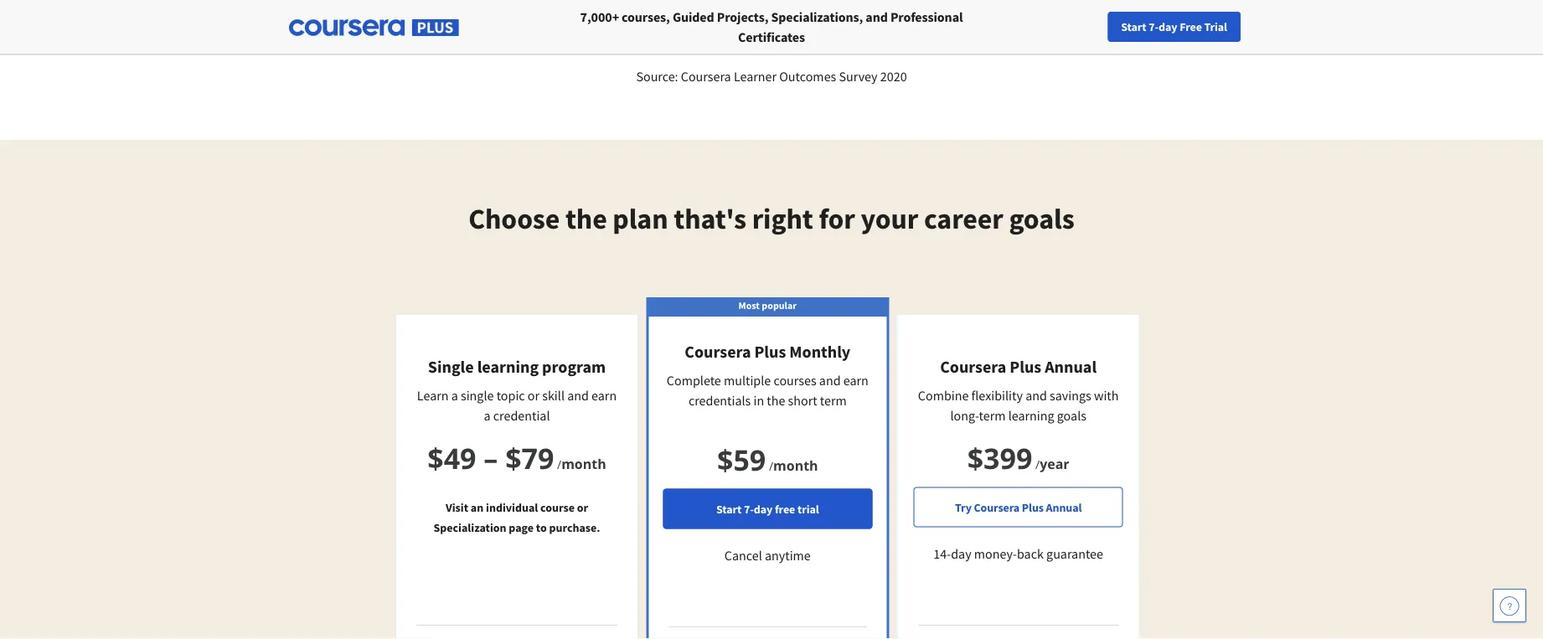 Task type: describe. For each thing, give the bounding box(es) containing it.
start 7-day free trial button
[[663, 489, 872, 529]]

combine flexibility and savings with long-term learning goals
[[918, 387, 1119, 424]]

survey
[[839, 68, 878, 85]]

complete multiple courses and earn credentials in the short term
[[667, 372, 869, 409]]

$49
[[427, 438, 476, 477]]

/ inside $49 – $79 / month
[[557, 456, 561, 472]]

your inside find your new career link
[[1210, 19, 1232, 34]]

outcomes
[[779, 68, 836, 85]]

/ for $59
[[769, 458, 773, 474]]

or for topic
[[528, 387, 540, 404]]

source: coursera learner outcomes survey 2020
[[636, 68, 907, 85]]

credentials
[[689, 392, 751, 409]]

coursera plus image
[[289, 19, 459, 36]]

long-
[[950, 407, 979, 424]]

coursera inside button
[[974, 500, 1020, 515]]

or for course
[[577, 500, 588, 515]]

choose the plan that's right for your career goals
[[469, 201, 1074, 237]]

start for start 7-day free trial
[[1121, 19, 1146, 34]]

–
[[484, 438, 498, 477]]

with
[[1094, 387, 1119, 404]]

1 horizontal spatial a
[[484, 407, 491, 424]]

visit
[[446, 500, 468, 515]]

and inside learn a single topic or skill and earn a credential
[[567, 387, 589, 404]]

specializations,
[[771, 8, 863, 25]]

topic
[[496, 387, 525, 404]]

cancel
[[724, 547, 762, 564]]

single
[[428, 356, 474, 377]]

14-day money-back guarantee
[[934, 546, 1103, 563]]

goals for learning
[[1057, 407, 1086, 424]]

projects,
[[717, 8, 768, 25]]

0 horizontal spatial the
[[565, 201, 607, 237]]

most
[[738, 299, 760, 312]]

anytime
[[765, 547, 811, 564]]

plus inside try coursera plus annual button
[[1022, 500, 1044, 515]]

plus for monthly
[[754, 341, 786, 362]]

$399
[[967, 438, 1032, 477]]

that's
[[674, 201, 746, 237]]

right
[[752, 201, 813, 237]]

new
[[1234, 19, 1256, 34]]

2020
[[880, 68, 907, 85]]

coursera plus annual
[[940, 356, 1097, 377]]

goals for career
[[1009, 201, 1074, 237]]

professional
[[890, 8, 963, 25]]

combine
[[918, 387, 969, 404]]

and inside complete multiple courses and earn credentials in the short term
[[819, 372, 841, 389]]

short
[[788, 392, 817, 409]]

flexibility
[[971, 387, 1023, 404]]

coursera plus monthly
[[685, 341, 851, 362]]

try coursera plus annual button
[[914, 487, 1123, 527]]

source:
[[636, 68, 678, 85]]

and inside combine flexibility and savings with long-term learning goals
[[1025, 387, 1047, 404]]

most popular
[[738, 299, 797, 312]]

$49 – $79 / month
[[427, 438, 606, 477]]

back
[[1017, 546, 1044, 563]]

for
[[819, 201, 855, 237]]

certificates
[[738, 28, 805, 45]]

$59 / month
[[717, 440, 818, 479]]

7- for free
[[1149, 19, 1159, 34]]

learn
[[417, 387, 449, 404]]

and inside 7,000+ courses, guided projects, specializations, and professional certificates
[[866, 8, 888, 25]]

cancel anytime
[[724, 547, 811, 564]]

course
[[540, 500, 575, 515]]

in
[[753, 392, 764, 409]]

year
[[1040, 454, 1069, 472]]

find your new career link
[[1178, 17, 1299, 38]]

the inside complete multiple courses and earn credentials in the short term
[[767, 392, 785, 409]]

complete
[[667, 372, 721, 389]]

month inside $49 – $79 / month
[[561, 454, 606, 472]]



Task type: vqa. For each thing, say whether or not it's contained in the screenshot.
'cancel anytime'
yes



Task type: locate. For each thing, give the bounding box(es) containing it.
$79
[[505, 438, 554, 477]]

0 horizontal spatial a
[[451, 387, 458, 404]]

2 horizontal spatial /
[[1035, 456, 1040, 472]]

0 vertical spatial your
[[1210, 19, 1232, 34]]

0 horizontal spatial or
[[528, 387, 540, 404]]

or inside "visit an individual course or specialization page to purchase."
[[577, 500, 588, 515]]

/ right $79
[[557, 456, 561, 472]]

and left professional at the top right of page
[[866, 8, 888, 25]]

learn a single topic or skill and earn a credential
[[417, 387, 617, 424]]

start 7-day free trial
[[716, 501, 819, 516]]

single learning program
[[428, 356, 606, 377]]

plan
[[613, 201, 668, 237]]

term inside combine flexibility and savings with long-term learning goals
[[979, 407, 1006, 424]]

2 vertical spatial day
[[951, 546, 971, 563]]

14-
[[934, 546, 951, 563]]

or inside learn a single topic or skill and earn a credential
[[528, 387, 540, 404]]

a
[[451, 387, 458, 404], [484, 407, 491, 424]]

earn inside learn a single topic or skill and earn a credential
[[591, 387, 617, 404]]

popular
[[762, 299, 797, 312]]

program
[[542, 356, 606, 377]]

coursera right source: on the left top
[[681, 68, 731, 85]]

0 horizontal spatial day
[[754, 501, 773, 516]]

term down flexibility
[[979, 407, 1006, 424]]

specialization
[[433, 520, 506, 535]]

0 vertical spatial learning
[[477, 356, 539, 377]]

1 horizontal spatial /
[[769, 458, 773, 474]]

1 horizontal spatial earn
[[843, 372, 869, 389]]

7,000+ courses, guided projects, specializations, and professional certificates
[[580, 8, 963, 45]]

and down the monthly
[[819, 372, 841, 389]]

1 vertical spatial your
[[861, 201, 918, 237]]

month up 'course'
[[561, 454, 606, 472]]

try
[[955, 500, 972, 515]]

2 horizontal spatial day
[[1159, 19, 1177, 34]]

start 7-day free trial
[[1121, 19, 1227, 34]]

0 vertical spatial annual
[[1045, 356, 1097, 377]]

goals inside combine flexibility and savings with long-term learning goals
[[1057, 407, 1086, 424]]

guarantee
[[1046, 546, 1103, 563]]

learning inside combine flexibility and savings with long-term learning goals
[[1008, 407, 1054, 424]]

plus up back
[[1022, 500, 1044, 515]]

skill
[[542, 387, 565, 404]]

start
[[1121, 19, 1146, 34], [716, 501, 742, 516]]

coursera up flexibility
[[940, 356, 1006, 377]]

a right learn
[[451, 387, 458, 404]]

None search field
[[230, 10, 632, 44]]

/ right $59
[[769, 458, 773, 474]]

1 horizontal spatial the
[[767, 392, 785, 409]]

learning down flexibility
[[1008, 407, 1054, 424]]

1 vertical spatial the
[[767, 392, 785, 409]]

individual
[[486, 500, 538, 515]]

trial
[[797, 501, 819, 516]]

find
[[1186, 19, 1208, 34]]

0 horizontal spatial your
[[861, 201, 918, 237]]

1 horizontal spatial learning
[[1008, 407, 1054, 424]]

coursera up the complete
[[685, 341, 751, 362]]

learning
[[477, 356, 539, 377], [1008, 407, 1054, 424]]

and down the coursera plus annual
[[1025, 387, 1047, 404]]

0 horizontal spatial month
[[561, 454, 606, 472]]

0 vertical spatial start
[[1121, 19, 1146, 34]]

0 horizontal spatial /
[[557, 456, 561, 472]]

free
[[775, 501, 795, 516]]

plus for annual
[[1010, 356, 1041, 377]]

money-
[[974, 546, 1017, 563]]

0 horizontal spatial learning
[[477, 356, 539, 377]]

/ inside $399 / year
[[1035, 456, 1040, 472]]

day for free
[[754, 501, 773, 516]]

0 horizontal spatial 7-
[[744, 501, 754, 516]]

7-
[[1149, 19, 1159, 34], [744, 501, 754, 516]]

coursera
[[681, 68, 731, 85], [685, 341, 751, 362], [940, 356, 1006, 377], [974, 500, 1020, 515]]

1 vertical spatial start
[[716, 501, 742, 516]]

or
[[528, 387, 540, 404], [577, 500, 588, 515]]

an
[[471, 500, 484, 515]]

and right skill
[[567, 387, 589, 404]]

earn
[[843, 372, 869, 389], [591, 387, 617, 404]]

start for start 7-day free trial
[[716, 501, 742, 516]]

goals right career
[[1009, 201, 1074, 237]]

0 vertical spatial goals
[[1009, 201, 1074, 237]]

$59
[[717, 440, 766, 479]]

or up the purchase.
[[577, 500, 588, 515]]

learner
[[734, 68, 777, 85]]

7- for free
[[744, 501, 754, 516]]

the left 'plan'
[[565, 201, 607, 237]]

coursera right "try"
[[974, 500, 1020, 515]]

earn down program
[[591, 387, 617, 404]]

start left free
[[1121, 19, 1146, 34]]

learning up topic
[[477, 356, 539, 377]]

savings
[[1050, 387, 1091, 404]]

guided
[[673, 8, 714, 25]]

the right in
[[767, 392, 785, 409]]

0 horizontal spatial earn
[[591, 387, 617, 404]]

month inside $59 / month
[[773, 456, 818, 474]]

start 7-day free trial button
[[1108, 12, 1241, 42]]

term inside complete multiple courses and earn credentials in the short term
[[820, 392, 847, 409]]

earn inside complete multiple courses and earn credentials in the short term
[[843, 372, 869, 389]]

monthly
[[789, 341, 851, 362]]

start up "cancel"
[[716, 501, 742, 516]]

courses,
[[622, 8, 670, 25]]

1 horizontal spatial 7-
[[1149, 19, 1159, 34]]

the
[[565, 201, 607, 237], [767, 392, 785, 409]]

career
[[1259, 19, 1291, 34]]

try coursera plus annual
[[955, 500, 1082, 515]]

or left skill
[[528, 387, 540, 404]]

0 vertical spatial the
[[565, 201, 607, 237]]

1 horizontal spatial or
[[577, 500, 588, 515]]

term
[[820, 392, 847, 409], [979, 407, 1006, 424]]

earn down the monthly
[[843, 372, 869, 389]]

goals
[[1009, 201, 1074, 237], [1057, 407, 1086, 424]]

0 vertical spatial 7-
[[1149, 19, 1159, 34]]

help center image
[[1500, 596, 1520, 616]]

1 vertical spatial a
[[484, 407, 491, 424]]

annual down the year
[[1046, 500, 1082, 515]]

7,000+
[[580, 8, 619, 25]]

find your new career
[[1186, 19, 1291, 34]]

annual inside button
[[1046, 500, 1082, 515]]

your right for
[[861, 201, 918, 237]]

1 vertical spatial learning
[[1008, 407, 1054, 424]]

month
[[561, 454, 606, 472], [773, 456, 818, 474]]

0 horizontal spatial start
[[716, 501, 742, 516]]

term right short
[[820, 392, 847, 409]]

1 horizontal spatial day
[[951, 546, 971, 563]]

1 horizontal spatial start
[[1121, 19, 1146, 34]]

/ inside $59 / month
[[769, 458, 773, 474]]

a down single
[[484, 407, 491, 424]]

credential
[[493, 407, 550, 424]]

1 vertical spatial 7-
[[744, 501, 754, 516]]

/ right $399 at the bottom right of page
[[1035, 456, 1040, 472]]

day for free
[[1159, 19, 1177, 34]]

0 vertical spatial a
[[451, 387, 458, 404]]

plus up combine flexibility and savings with long-term learning goals
[[1010, 356, 1041, 377]]

single
[[461, 387, 494, 404]]

1 vertical spatial or
[[577, 500, 588, 515]]

to
[[536, 520, 547, 535]]

month up free
[[773, 456, 818, 474]]

career
[[924, 201, 1003, 237]]

day
[[1159, 19, 1177, 34], [754, 501, 773, 516], [951, 546, 971, 563]]

1 horizontal spatial month
[[773, 456, 818, 474]]

/ for $399
[[1035, 456, 1040, 472]]

courses
[[774, 372, 816, 389]]

plus up multiple at the left bottom of page
[[754, 341, 786, 362]]

trial
[[1204, 19, 1227, 34]]

0 vertical spatial or
[[528, 387, 540, 404]]

your right the find
[[1210, 19, 1232, 34]]

1 vertical spatial goals
[[1057, 407, 1086, 424]]

goals down savings
[[1057, 407, 1086, 424]]

annual
[[1045, 356, 1097, 377], [1046, 500, 1082, 515]]

$399 / year
[[967, 438, 1069, 477]]

multiple
[[724, 372, 771, 389]]

plus
[[754, 341, 786, 362], [1010, 356, 1041, 377], [1022, 500, 1044, 515]]

1 vertical spatial annual
[[1046, 500, 1082, 515]]

your
[[1210, 19, 1232, 34], [861, 201, 918, 237]]

1 vertical spatial day
[[754, 501, 773, 516]]

annual up savings
[[1045, 356, 1097, 377]]

0 vertical spatial day
[[1159, 19, 1177, 34]]

purchase.
[[549, 520, 600, 535]]

visit an individual course or specialization page to purchase.
[[433, 500, 600, 535]]

0 horizontal spatial term
[[820, 392, 847, 409]]

1 horizontal spatial term
[[979, 407, 1006, 424]]

page
[[509, 520, 534, 535]]

free
[[1180, 19, 1202, 34]]

choose
[[469, 201, 560, 237]]

1 horizontal spatial your
[[1210, 19, 1232, 34]]

and
[[866, 8, 888, 25], [819, 372, 841, 389], [567, 387, 589, 404], [1025, 387, 1047, 404]]



